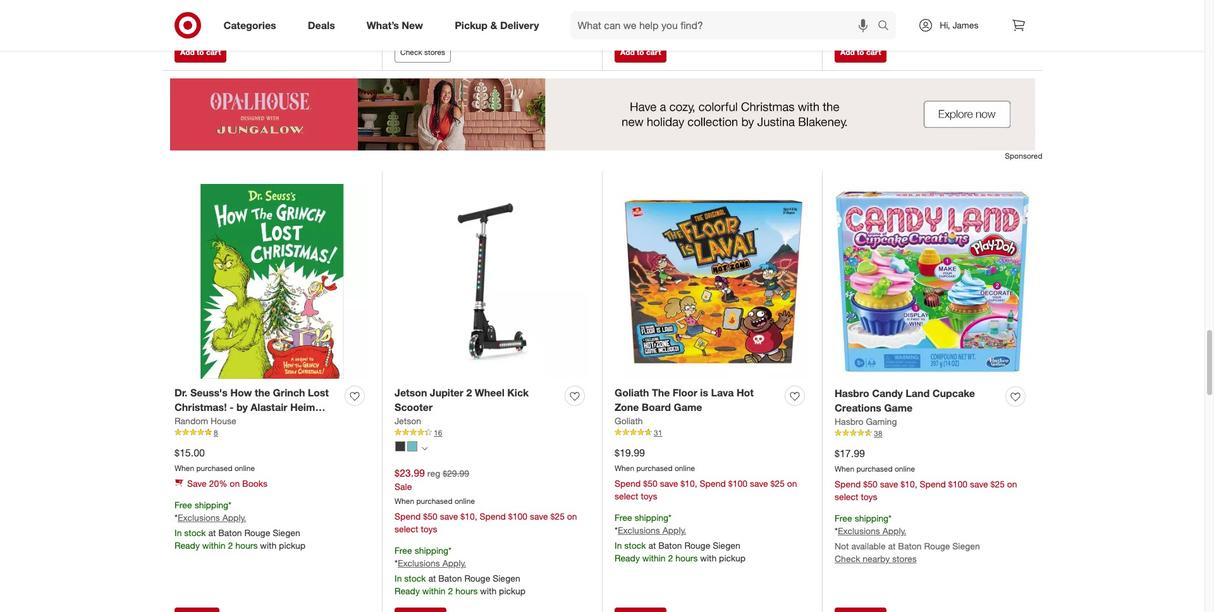 Task type: locate. For each thing, give the bounding box(es) containing it.
toys inside $17.99 when purchased online spend $50 save $10, spend $100 save $25 on select toys
[[861, 491, 878, 502]]

when down $19.99
[[615, 463, 634, 473]]

dr. seuss's how the grinch lost christmas! - by alastair heim (hardcover) link
[[175, 386, 340, 428]]

on inside $17.99 when purchased online spend $50 save $10, spend $100 save $25 on select toys
[[1007, 479, 1017, 489]]

0 horizontal spatial add to cart
[[180, 47, 221, 57]]

when down "sale"
[[395, 496, 414, 506]]

hasbro gaming
[[835, 416, 897, 427]]

shipping inside free shipping * * exclusions apply. not available at baton rouge siegen check nearby stores
[[855, 513, 889, 523]]

hasbro up creations
[[835, 387, 870, 400]]

0 horizontal spatial to
[[197, 47, 204, 57]]

$25 inside $23.99 reg $29.99 sale when purchased online spend $50 save $10, spend $100 save $25 on select toys
[[551, 511, 565, 522]]

when inside $17.99 when purchased online spend $50 save $10, spend $100 save $25 on select toys
[[835, 464, 855, 474]]

0 horizontal spatial game
[[674, 401, 702, 414]]

1 vertical spatial nearby
[[863, 554, 890, 564]]

2 horizontal spatial to
[[857, 47, 864, 57]]

at inside not available at baton rouge siegen check nearby stores
[[668, 8, 676, 19]]

add to cart for ready
[[841, 47, 881, 57]]

toys
[[641, 491, 657, 501], [861, 491, 878, 502], [421, 523, 437, 534]]

1 horizontal spatial to
[[637, 47, 644, 57]]

online down 38 link
[[895, 464, 915, 474]]

16
[[434, 428, 442, 438]]

hasbro inside hasbro candy land cupcake creations game
[[835, 387, 870, 400]]

cart down search button
[[866, 47, 881, 57]]

$50
[[643, 478, 658, 489], [864, 479, 878, 489], [423, 511, 438, 522]]

2 horizontal spatial $100
[[949, 479, 968, 489]]

toys down $17.99
[[861, 491, 878, 502]]

2 inside jetson jupiter 2 wheel kick scooter
[[466, 386, 472, 399]]

deals
[[308, 19, 335, 31]]

1 vertical spatial stores
[[424, 47, 445, 57]]

within
[[863, 16, 886, 27], [202, 540, 226, 551], [642, 553, 666, 564], [422, 586, 446, 597]]

apply. inside free shipping * * exclusions apply. not available at baton rouge siegen check nearby stores
[[883, 526, 907, 537]]

not inside free shipping * * exclusions apply. not available at baton rouge siegen check nearby stores
[[835, 541, 849, 552]]

purchased up 20%
[[196, 463, 232, 473]]

add to cart down search button
[[841, 47, 881, 57]]

not
[[615, 8, 629, 19], [835, 541, 849, 552]]

hasbro down creations
[[835, 416, 864, 427]]

house
[[211, 415, 236, 426]]

What can we help you find? suggestions appear below search field
[[570, 11, 881, 39]]

pickup & delivery link
[[444, 11, 555, 39]]

select down "sale"
[[395, 523, 418, 534]]

jetson jupiter 2 wheel kick scooter image
[[395, 184, 589, 379], [395, 184, 589, 379]]

check inside free shipping * * exclusions apply. not available at baton rouge siegen check nearby stores
[[835, 554, 860, 564]]

siegen for jetson jupiter 2 wheel kick scooter
[[493, 573, 520, 584]]

search button
[[872, 11, 903, 42]]

stock
[[845, 4, 866, 15], [184, 528, 206, 538], [624, 540, 646, 551], [404, 573, 426, 584]]

-
[[230, 401, 234, 414]]

pickup
[[939, 16, 966, 27], [279, 540, 306, 551], [719, 553, 746, 564], [499, 586, 526, 597]]

at
[[869, 4, 876, 15], [668, 8, 676, 19], [208, 528, 216, 538], [649, 540, 656, 551], [888, 541, 896, 552], [428, 573, 436, 584]]

purchased inside $15.00 when purchased online
[[196, 463, 232, 473]]

0 vertical spatial not
[[615, 8, 629, 19]]

purchased for $19.99
[[637, 463, 673, 473]]

hasbro for hasbro gaming
[[835, 416, 864, 427]]

$25 inside $19.99 when purchased online spend $50 save $10, spend $100 save $25 on select toys
[[771, 478, 785, 489]]

categories link
[[213, 11, 292, 39]]

sponsored
[[1005, 151, 1043, 161]]

hasbro
[[835, 387, 870, 400], [835, 416, 864, 427]]

jetson down scooter
[[395, 415, 421, 426]]

pickup & delivery
[[455, 19, 539, 31]]

2 vertical spatial check
[[835, 554, 860, 564]]

rouge inside free shipping * * exclusions apply. not available at baton rouge siegen check nearby stores
[[924, 541, 950, 552]]

1 to from the left
[[197, 47, 204, 57]]

1 vertical spatial jetson
[[395, 415, 421, 426]]

3 cart from the left
[[866, 47, 881, 57]]

2 horizontal spatial add to cart
[[841, 47, 881, 57]]

ready
[[835, 16, 860, 27], [175, 540, 200, 551], [615, 553, 640, 564], [395, 586, 420, 597]]

1 jetson from the top
[[395, 386, 427, 399]]

purchased for $15.00
[[196, 463, 232, 473]]

1 horizontal spatial add to cart button
[[615, 42, 667, 63]]

$17.99
[[835, 447, 865, 460]]

2 horizontal spatial stores
[[892, 554, 917, 564]]

siegen for dr. seuss's how the grinch lost christmas! - by alastair heim (hardcover)
[[273, 528, 300, 538]]

3 add from the left
[[841, 47, 855, 57]]

$10, down $29.99
[[461, 511, 477, 522]]

add to cart button
[[175, 42, 227, 63], [615, 42, 667, 63], [835, 42, 887, 63]]

at for goliath the floor is lava hot zone board game
[[649, 540, 656, 551]]

online down $29.99
[[455, 496, 475, 506]]

$10, for $19.99
[[681, 478, 697, 489]]

0 horizontal spatial $25
[[551, 511, 565, 522]]

0 horizontal spatial not
[[615, 8, 629, 19]]

available
[[631, 8, 666, 19], [852, 541, 886, 552]]

$10, up free shipping * * exclusions apply. not available at baton rouge siegen check nearby stores
[[901, 479, 917, 489]]

toys inside $19.99 when purchased online spend $50 save $10, spend $100 save $25 on select toys
[[641, 491, 657, 501]]

select down $19.99
[[615, 491, 639, 501]]

exclusions for $17.99
[[838, 526, 880, 537]]

1 horizontal spatial $100
[[728, 478, 748, 489]]

stores
[[672, 21, 697, 31], [424, 47, 445, 57], [892, 554, 917, 564]]

categories
[[224, 19, 276, 31]]

online inside $17.99 when purchased online spend $50 save $10, spend $100 save $25 on select toys
[[895, 464, 915, 474]]

goliath up zone
[[615, 386, 649, 399]]

by
[[237, 401, 248, 414]]

add to cart button down search button
[[835, 42, 887, 63]]

jetson jupiter 2 wheel kick scooter
[[395, 386, 529, 414]]

1 horizontal spatial $10,
[[681, 478, 697, 489]]

jetson link
[[395, 415, 421, 427]]

apply. for $17.99
[[883, 526, 907, 537]]

add
[[180, 47, 195, 57], [620, 47, 635, 57], [841, 47, 855, 57]]

siegen inside the in stock at  baton rouge siegen ready within 2 hours with pickup
[[933, 4, 961, 15]]

stock for jetson jupiter 2 wheel kick scooter
[[404, 573, 426, 584]]

2 to from the left
[[637, 47, 644, 57]]

game down floor
[[674, 401, 702, 414]]

2 horizontal spatial select
[[835, 491, 859, 502]]

2 horizontal spatial $50
[[864, 479, 878, 489]]

2
[[888, 16, 893, 27], [466, 386, 472, 399], [228, 540, 233, 551], [668, 553, 673, 564], [448, 586, 453, 597]]

ready for jetson jupiter 2 wheel kick scooter
[[395, 586, 420, 597]]

0 vertical spatial check
[[615, 21, 640, 31]]

2 add to cart from the left
[[620, 47, 661, 57]]

save
[[187, 478, 207, 489]]

1 horizontal spatial available
[[852, 541, 886, 552]]

0 horizontal spatial add to cart button
[[175, 42, 227, 63]]

$50 inside $19.99 when purchased online spend $50 save $10, spend $100 save $25 on select toys
[[643, 478, 658, 489]]

0 vertical spatial nearby
[[643, 21, 670, 31]]

jetson
[[395, 386, 427, 399], [395, 415, 421, 426]]

with inside the in stock at  baton rouge siegen ready within 2 hours with pickup
[[920, 16, 937, 27]]

cart down not available at baton rouge siegen check nearby stores
[[646, 47, 661, 57]]

cart
[[206, 47, 221, 57], [646, 47, 661, 57], [866, 47, 881, 57]]

3 to from the left
[[857, 47, 864, 57]]

what's new link
[[356, 11, 439, 39]]

2 for dr. seuss's how the grinch lost christmas! - by alastair heim (hardcover)
[[228, 540, 233, 551]]

1 vertical spatial check nearby stores button
[[835, 553, 917, 566]]

2 horizontal spatial cart
[[866, 47, 881, 57]]

kick
[[507, 386, 529, 399]]

2 horizontal spatial free shipping * * exclusions apply. in stock at  baton rouge siegen ready within 2 hours with pickup
[[615, 512, 746, 564]]

2 for jetson jupiter 2 wheel kick scooter
[[448, 586, 453, 597]]

1 horizontal spatial $25
[[771, 478, 785, 489]]

1 horizontal spatial add
[[620, 47, 635, 57]]

$50 down $19.99
[[643, 478, 658, 489]]

add for not available at baton rouge siegen check nearby stores
[[620, 47, 635, 57]]

books
[[242, 478, 267, 489]]

free shipping * * exclusions apply. in stock at  baton rouge siegen ready within 2 hours with pickup for $15.00
[[175, 499, 306, 551]]

1 vertical spatial available
[[852, 541, 886, 552]]

when down $15.00
[[175, 463, 194, 473]]

pickup for dr. seuss's how the grinch lost christmas! - by alastair heim (hardcover)
[[279, 540, 306, 551]]

2 add to cart button from the left
[[615, 42, 667, 63]]

0 vertical spatial available
[[631, 8, 666, 19]]

$10,
[[681, 478, 697, 489], [901, 479, 917, 489], [461, 511, 477, 522]]

select inside $17.99 when purchased online spend $50 save $10, spend $100 save $25 on select toys
[[835, 491, 859, 502]]

0 horizontal spatial add
[[180, 47, 195, 57]]

stores inside free shipping * * exclusions apply. not available at baton rouge siegen check nearby stores
[[892, 554, 917, 564]]

free shipping * * exclusions apply. in stock at  baton rouge siegen ready within 2 hours with pickup
[[175, 499, 306, 551], [615, 512, 746, 564], [395, 545, 526, 597]]

hasbro candy land cupcake creations game link
[[835, 386, 1001, 415]]

1 add from the left
[[180, 47, 195, 57]]

spend
[[615, 478, 641, 489], [700, 478, 726, 489], [835, 479, 861, 489], [920, 479, 946, 489], [395, 511, 421, 522], [480, 511, 506, 522]]

0 vertical spatial stores
[[672, 21, 697, 31]]

siegen
[[933, 4, 961, 15], [733, 8, 760, 19], [273, 528, 300, 538], [713, 540, 741, 551], [953, 541, 980, 552], [493, 573, 520, 584]]

deals link
[[297, 11, 351, 39]]

in
[[835, 4, 842, 15], [175, 528, 182, 538], [615, 540, 622, 551], [395, 573, 402, 584]]

on inside $19.99 when purchased online spend $50 save $10, spend $100 save $25 on select toys
[[787, 478, 797, 489]]

exclusions
[[178, 513, 220, 523], [618, 525, 660, 536], [838, 526, 880, 537], [398, 558, 440, 569]]

2 goliath from the top
[[615, 415, 643, 426]]

purchased inside $19.99 when purchased online spend $50 save $10, spend $100 save $25 on select toys
[[637, 463, 673, 473]]

goliath the floor is lava hot zone board game image
[[615, 184, 810, 379], [615, 184, 810, 379]]

1 vertical spatial goliath
[[615, 415, 643, 426]]

2 jetson from the top
[[395, 415, 421, 426]]

stores inside check stores button
[[424, 47, 445, 57]]

goliath inside the "goliath the floor is lava hot zone board game"
[[615, 386, 649, 399]]

add to cart
[[180, 47, 221, 57], [620, 47, 661, 57], [841, 47, 881, 57]]

2 vertical spatial stores
[[892, 554, 917, 564]]

goliath down zone
[[615, 415, 643, 426]]

not inside not available at baton rouge siegen check nearby stores
[[615, 8, 629, 19]]

0 horizontal spatial $100
[[508, 511, 528, 522]]

toys down reg
[[421, 523, 437, 534]]

rouge for goliath the floor is lava hot zone board game
[[685, 540, 710, 551]]

$25 inside $17.99 when purchased online spend $50 save $10, spend $100 save $25 on select toys
[[991, 479, 1005, 489]]

1 horizontal spatial stores
[[672, 21, 697, 31]]

$50 down $17.99
[[864, 479, 878, 489]]

$23.99
[[395, 467, 425, 479]]

online inside $15.00 when purchased online
[[235, 463, 255, 473]]

rouge inside not available at baton rouge siegen check nearby stores
[[704, 8, 730, 19]]

purchased
[[196, 463, 232, 473], [637, 463, 673, 473], [857, 464, 893, 474], [416, 496, 453, 506]]

20%
[[209, 478, 227, 489]]

0 horizontal spatial toys
[[421, 523, 437, 534]]

hours
[[896, 16, 918, 27], [235, 540, 258, 551], [676, 553, 698, 564], [455, 586, 478, 597]]

jetson inside jetson jupiter 2 wheel kick scooter
[[395, 386, 427, 399]]

$10, inside $23.99 reg $29.99 sale when purchased online spend $50 save $10, spend $100 save $25 on select toys
[[461, 511, 477, 522]]

hasbro candy land cupcake creations game
[[835, 387, 975, 414]]

1 hasbro from the top
[[835, 387, 870, 400]]

1 vertical spatial hasbro
[[835, 416, 864, 427]]

goliath for goliath
[[615, 415, 643, 426]]

hours for jetson jupiter 2 wheel kick scooter
[[455, 586, 478, 597]]

2 cart from the left
[[646, 47, 661, 57]]

hours for dr. seuss's how the grinch lost christmas! - by alastair heim (hardcover)
[[235, 540, 258, 551]]

apply.
[[222, 513, 246, 523], [663, 525, 686, 536], [883, 526, 907, 537], [443, 558, 466, 569]]

to
[[197, 47, 204, 57], [637, 47, 644, 57], [857, 47, 864, 57]]

2 horizontal spatial toys
[[861, 491, 878, 502]]

with
[[920, 16, 937, 27], [260, 540, 277, 551], [700, 553, 717, 564], [480, 586, 497, 597]]

stock inside the in stock at  baton rouge siegen ready within 2 hours with pickup
[[845, 4, 866, 15]]

1 horizontal spatial check
[[615, 21, 640, 31]]

3 add to cart button from the left
[[835, 42, 887, 63]]

0 horizontal spatial free shipping * * exclusions apply. in stock at  baton rouge siegen ready within 2 hours with pickup
[[175, 499, 306, 551]]

$100 inside $19.99 when purchased online spend $50 save $10, spend $100 save $25 on select toys
[[728, 478, 748, 489]]

game
[[674, 401, 702, 414], [884, 402, 913, 414]]

3 add to cart from the left
[[841, 47, 881, 57]]

purchased inside $17.99 when purchased online spend $50 save $10, spend $100 save $25 on select toys
[[857, 464, 893, 474]]

cart down the categories link at the left
[[206, 47, 221, 57]]

2 horizontal spatial add to cart button
[[835, 42, 887, 63]]

$50 for $19.99
[[643, 478, 658, 489]]

$50 inside $17.99 when purchased online spend $50 save $10, spend $100 save $25 on select toys
[[864, 479, 878, 489]]

1 horizontal spatial $50
[[643, 478, 658, 489]]

$100 inside $17.99 when purchased online spend $50 save $10, spend $100 save $25 on select toys
[[949, 479, 968, 489]]

add to cart button for in stock at  baton rouge siegen ready within 2 hours with pickup
[[835, 42, 887, 63]]

exclusions for $19.99
[[618, 525, 660, 536]]

0 horizontal spatial available
[[631, 8, 666, 19]]

floor
[[673, 386, 698, 399]]

add for in stock at  baton rouge siegen ready within 2 hours with pickup
[[841, 47, 855, 57]]

exclusions apply. button for $19.99
[[618, 525, 686, 537]]

add to cart button down categories
[[175, 42, 227, 63]]

*
[[228, 499, 231, 510], [669, 512, 672, 523], [175, 513, 178, 523], [889, 513, 892, 523], [615, 525, 618, 536], [835, 526, 838, 537], [448, 545, 452, 556], [395, 558, 398, 569]]

check stores
[[400, 47, 445, 57]]

2 add from the left
[[620, 47, 635, 57]]

rouge for dr. seuss's how the grinch lost christmas! - by alastair heim (hardcover)
[[244, 528, 270, 538]]

dr. seuss's how the grinch lost christmas! - by alastair heim (hardcover) image
[[175, 184, 369, 379]]

stock for goliath the floor is lava hot zone board game
[[624, 540, 646, 551]]

2 horizontal spatial add
[[841, 47, 855, 57]]

jetson up scooter
[[395, 386, 427, 399]]

0 horizontal spatial cart
[[206, 47, 221, 57]]

0 horizontal spatial check
[[400, 47, 422, 57]]

0 horizontal spatial $50
[[423, 511, 438, 522]]

goliath for goliath the floor is lava hot zone board game
[[615, 386, 649, 399]]

purchased down reg
[[416, 496, 453, 506]]

select down $17.99
[[835, 491, 859, 502]]

hasbro candy land cupcake creations game image
[[835, 184, 1030, 379], [835, 184, 1030, 379]]

when inside $19.99 when purchased online spend $50 save $10, spend $100 save $25 on select toys
[[615, 463, 634, 473]]

$100
[[728, 478, 748, 489], [949, 479, 968, 489], [508, 511, 528, 522]]

hasbro for hasbro candy land cupcake creations game
[[835, 387, 870, 400]]

add to cart down the categories link at the left
[[180, 47, 221, 57]]

2 horizontal spatial check
[[835, 554, 860, 564]]

1 horizontal spatial select
[[615, 491, 639, 501]]

1 horizontal spatial cart
[[646, 47, 661, 57]]

online up books
[[235, 463, 255, 473]]

1 add to cart button from the left
[[175, 42, 227, 63]]

$10, down 31 link
[[681, 478, 697, 489]]

2 horizontal spatial $25
[[991, 479, 1005, 489]]

hours for goliath the floor is lava hot zone board game
[[676, 553, 698, 564]]

to for in stock at  baton rouge siegen ready within 2 hours with pickup
[[857, 47, 864, 57]]

0 vertical spatial jetson
[[395, 386, 427, 399]]

at inside free shipping * * exclusions apply. not available at baton rouge siegen check nearby stores
[[888, 541, 896, 552]]

$25 for goliath the floor is lava hot zone board game
[[771, 478, 785, 489]]

0 horizontal spatial select
[[395, 523, 418, 534]]

game down candy
[[884, 402, 913, 414]]

at for hasbro candy land cupcake creations game
[[888, 541, 896, 552]]

0 horizontal spatial $10,
[[461, 511, 477, 522]]

free for $17.99
[[835, 513, 852, 523]]

0 horizontal spatial check nearby stores button
[[615, 20, 697, 33]]

lava
[[711, 386, 734, 399]]

pickup
[[455, 19, 488, 31]]

exclusions inside free shipping * * exclusions apply. not available at baton rouge siegen check nearby stores
[[838, 526, 880, 537]]

purchased down $19.99
[[637, 463, 673, 473]]

1 vertical spatial not
[[835, 541, 849, 552]]

0 vertical spatial hasbro
[[835, 387, 870, 400]]

1 horizontal spatial toys
[[641, 491, 657, 501]]

ready inside the in stock at  baton rouge siegen ready within 2 hours with pickup
[[835, 16, 860, 27]]

check nearby stores button
[[615, 20, 697, 33], [835, 553, 917, 566]]

siegen inside free shipping * * exclusions apply. not available at baton rouge siegen check nearby stores
[[953, 541, 980, 552]]

2 horizontal spatial $10,
[[901, 479, 917, 489]]

select for $19.99
[[615, 491, 639, 501]]

purchased for $17.99
[[857, 464, 893, 474]]

baton inside free shipping * * exclusions apply. not available at baton rouge siegen check nearby stores
[[898, 541, 922, 552]]

free for $19.99
[[615, 512, 632, 523]]

$10, inside $19.99 when purchased online spend $50 save $10, spend $100 save $25 on select toys
[[681, 478, 697, 489]]

1 horizontal spatial check nearby stores button
[[835, 553, 917, 566]]

online down 31 link
[[675, 463, 695, 473]]

save
[[660, 478, 678, 489], [750, 478, 768, 489], [880, 479, 898, 489], [970, 479, 988, 489], [440, 511, 458, 522], [530, 511, 548, 522]]

select for $17.99
[[835, 491, 859, 502]]

$100 for goliath the floor is lava hot zone board game
[[728, 478, 748, 489]]

free inside free shipping * * exclusions apply. not available at baton rouge siegen check nearby stores
[[835, 513, 852, 523]]

online inside $19.99 when purchased online spend $50 save $10, spend $100 save $25 on select toys
[[675, 463, 695, 473]]

siegen for goliath the floor is lava hot zone board game
[[713, 540, 741, 551]]

1 horizontal spatial add to cart
[[620, 47, 661, 57]]

add to cart button down not available at baton rouge siegen check nearby stores
[[615, 42, 667, 63]]

online for $19.99
[[675, 463, 695, 473]]

$100 inside $23.99 reg $29.99 sale when purchased online spend $50 save $10, spend $100 save $25 on select toys
[[508, 511, 528, 522]]

rouge for jetson jupiter 2 wheel kick scooter
[[464, 573, 490, 584]]

1 goliath from the top
[[615, 386, 649, 399]]

at inside the in stock at  baton rouge siegen ready within 2 hours with pickup
[[869, 4, 876, 15]]

check
[[615, 21, 640, 31], [400, 47, 422, 57], [835, 554, 860, 564]]

1 vertical spatial check
[[400, 47, 422, 57]]

$25 for hasbro candy land cupcake creations game
[[991, 479, 1005, 489]]

0 vertical spatial goliath
[[615, 386, 649, 399]]

christmas!
[[175, 401, 227, 414]]

on inside $23.99 reg $29.99 sale when purchased online spend $50 save $10, spend $100 save $25 on select toys
[[567, 511, 577, 522]]

pickup for jetson jupiter 2 wheel kick scooter
[[499, 586, 526, 597]]

online for $17.99
[[895, 464, 915, 474]]

purchased down $17.99
[[857, 464, 893, 474]]

0 horizontal spatial stores
[[424, 47, 445, 57]]

add to cart down not available at baton rouge siegen check nearby stores
[[620, 47, 661, 57]]

select inside $19.99 when purchased online spend $50 save $10, spend $100 save $25 on select toys
[[615, 491, 639, 501]]

0 horizontal spatial nearby
[[643, 21, 670, 31]]

$50 down reg
[[423, 511, 438, 522]]

free
[[175, 499, 192, 510], [615, 512, 632, 523], [835, 513, 852, 523], [395, 545, 412, 556]]

online
[[235, 463, 255, 473], [675, 463, 695, 473], [895, 464, 915, 474], [455, 496, 475, 506]]

1 horizontal spatial game
[[884, 402, 913, 414]]

nearby inside not available at baton rouge siegen check nearby stores
[[643, 21, 670, 31]]

delivery
[[500, 19, 539, 31]]

when down $17.99
[[835, 464, 855, 474]]

1 horizontal spatial nearby
[[863, 554, 890, 564]]

toys down $19.99
[[641, 491, 657, 501]]

$10, inside $17.99 when purchased online spend $50 save $10, spend $100 save $25 on select toys
[[901, 479, 917, 489]]

when inside $15.00 when purchased online
[[175, 463, 194, 473]]

nearby inside free shipping * * exclusions apply. not available at baton rouge siegen check nearby stores
[[863, 554, 890, 564]]

select
[[615, 491, 639, 501], [835, 491, 859, 502], [395, 523, 418, 534]]

the
[[652, 386, 670, 399]]

2 hasbro from the top
[[835, 416, 864, 427]]

1 horizontal spatial not
[[835, 541, 849, 552]]



Task type: describe. For each thing, give the bounding box(es) containing it.
purchased inside $23.99 reg $29.99 sale when purchased online spend $50 save $10, spend $100 save $25 on select toys
[[416, 496, 453, 506]]

$10, for $17.99
[[901, 479, 917, 489]]

goliath link
[[615, 415, 643, 427]]

hours inside the in stock at  baton rouge siegen ready within 2 hours with pickup
[[896, 16, 918, 27]]

apply. for $15.00
[[222, 513, 246, 523]]

with for dr. seuss's how the grinch lost christmas! - by alastair heim (hardcover)
[[260, 540, 277, 551]]

in stock at  baton rouge siegen ready within 2 hours with pickup
[[835, 4, 966, 27]]

at for dr. seuss's how the grinch lost christmas! - by alastair heim (hardcover)
[[208, 528, 216, 538]]

shipping for $19.99
[[635, 512, 669, 523]]

jetson for jetson
[[395, 415, 421, 426]]

wheel
[[475, 386, 505, 399]]

31
[[654, 428, 662, 438]]

toys inside $23.99 reg $29.99 sale when purchased online spend $50 save $10, spend $100 save $25 on select toys
[[421, 523, 437, 534]]

toys for $19.99
[[641, 491, 657, 501]]

game inside hasbro candy land cupcake creations game
[[884, 402, 913, 414]]

rouge inside the in stock at  baton rouge siegen ready within 2 hours with pickup
[[905, 4, 931, 15]]

teal image
[[407, 442, 417, 452]]

goliath the floor is lava hot zone board game
[[615, 386, 754, 414]]

at for jetson jupiter 2 wheel kick scooter
[[428, 573, 436, 584]]

not available at baton rouge siegen check nearby stores
[[615, 8, 760, 31]]

(hardcover)
[[175, 415, 230, 428]]

$50 for $17.99
[[864, 479, 878, 489]]

1 cart from the left
[[206, 47, 221, 57]]

siegen for hasbro candy land cupcake creations game
[[953, 541, 980, 552]]

random
[[175, 415, 208, 426]]

exclusions for $15.00
[[178, 513, 220, 523]]

in inside the in stock at  baton rouge siegen ready within 2 hours with pickup
[[835, 4, 842, 15]]

within for jetson jupiter 2 wheel kick scooter
[[422, 586, 446, 597]]

pickup inside the in stock at  baton rouge siegen ready within 2 hours with pickup
[[939, 16, 966, 27]]

advertisement region
[[162, 78, 1043, 150]]

8 link
[[175, 427, 369, 438]]

$15.00 when purchased online
[[175, 446, 255, 473]]

random house link
[[175, 415, 236, 427]]

hot
[[737, 386, 754, 399]]

38 link
[[835, 428, 1030, 439]]

within for dr. seuss's how the grinch lost christmas! - by alastair heim (hardcover)
[[202, 540, 226, 551]]

lost
[[308, 386, 329, 399]]

dr. seuss's how the grinch lost christmas! - by alastair heim (hardcover)
[[175, 386, 329, 428]]

what's new
[[367, 19, 423, 31]]

0 vertical spatial check nearby stores button
[[615, 20, 697, 33]]

8
[[214, 428, 218, 438]]

save 20% on books
[[187, 478, 267, 489]]

1 add to cart from the left
[[180, 47, 221, 57]]

heim
[[290, 401, 315, 414]]

2 for goliath the floor is lava hot zone board game
[[668, 553, 673, 564]]

when for $15.00
[[175, 463, 194, 473]]

add to cart button for not available at baton rouge siegen check nearby stores
[[615, 42, 667, 63]]

31 link
[[615, 427, 810, 438]]

$19.99 when purchased online spend $50 save $10, spend $100 save $25 on select toys
[[615, 446, 797, 501]]

gaming
[[866, 416, 897, 427]]

in for jetson jupiter 2 wheel kick scooter
[[395, 573, 402, 584]]

sale
[[395, 481, 412, 492]]

stock for dr. seuss's how the grinch lost christmas! - by alastair heim (hardcover)
[[184, 528, 206, 538]]

seuss's
[[190, 386, 228, 399]]

stores inside not available at baton rouge siegen check nearby stores
[[672, 21, 697, 31]]

in for goliath the floor is lava hot zone board game
[[615, 540, 622, 551]]

16 link
[[395, 427, 589, 438]]

the
[[255, 386, 270, 399]]

baton for hasbro candy land cupcake creations game
[[898, 541, 922, 552]]

ready for goliath the floor is lava hot zone board game
[[615, 553, 640, 564]]

is
[[700, 386, 708, 399]]

baton for dr. seuss's how the grinch lost christmas! - by alastair heim (hardcover)
[[218, 528, 242, 538]]

board
[[642, 401, 671, 414]]

grinch
[[273, 386, 305, 399]]

all colors element
[[422, 445, 428, 452]]

check stores button
[[395, 42, 451, 63]]

when inside $23.99 reg $29.99 sale when purchased online spend $50 save $10, spend $100 save $25 on select toys
[[395, 496, 414, 506]]

hasbro gaming link
[[835, 415, 897, 428]]

within for goliath the floor is lava hot zone board game
[[642, 553, 666, 564]]

scooter
[[395, 401, 433, 414]]

free shipping * * exclusions apply. in stock at  baton rouge siegen ready within 2 hours with pickup for $19.99
[[615, 512, 746, 564]]

james
[[953, 20, 979, 30]]

siegen inside not available at baton rouge siegen check nearby stores
[[733, 8, 760, 19]]

select inside $23.99 reg $29.99 sale when purchased online spend $50 save $10, spend $100 save $25 on select toys
[[395, 523, 418, 534]]

new
[[402, 19, 423, 31]]

game inside the "goliath the floor is lava hot zone board game"
[[674, 401, 702, 414]]

$17.99 when purchased online spend $50 save $10, spend $100 save $25 on select toys
[[835, 447, 1017, 502]]

$15.00
[[175, 446, 205, 459]]

all colors image
[[422, 446, 428, 452]]

black image
[[395, 442, 405, 452]]

what's
[[367, 19, 399, 31]]

with for goliath the floor is lava hot zone board game
[[700, 553, 717, 564]]

shipping for $15.00
[[195, 499, 228, 510]]

exclusions apply. button for $15.00
[[178, 512, 246, 525]]

hi,
[[940, 20, 950, 30]]

$50 inside $23.99 reg $29.99 sale when purchased online spend $50 save $10, spend $100 save $25 on select toys
[[423, 511, 438, 522]]

check inside not available at baton rouge siegen check nearby stores
[[615, 21, 640, 31]]

check inside check stores button
[[400, 47, 422, 57]]

$29.99
[[443, 468, 469, 479]]

2 inside the in stock at  baton rouge siegen ready within 2 hours with pickup
[[888, 16, 893, 27]]

$100 for hasbro candy land cupcake creations game
[[949, 479, 968, 489]]

available inside free shipping * * exclusions apply. not available at baton rouge siegen check nearby stores
[[852, 541, 886, 552]]

candy
[[872, 387, 903, 400]]

reg
[[427, 468, 440, 479]]

38
[[874, 429, 883, 438]]

when for $19.99
[[615, 463, 634, 473]]

cart for in stock at  baton rouge siegen ready within 2 hours with pickup
[[866, 47, 881, 57]]

&
[[490, 19, 497, 31]]

baton inside the in stock at  baton rouge siegen ready within 2 hours with pickup
[[879, 4, 902, 15]]

toys for $17.99
[[861, 491, 878, 502]]

$19.99
[[615, 446, 645, 459]]

available inside not available at baton rouge siegen check nearby stores
[[631, 8, 666, 19]]

random house
[[175, 415, 236, 426]]

online for $15.00
[[235, 463, 255, 473]]

jetson jupiter 2 wheel kick scooter link
[[395, 386, 560, 415]]

baton inside not available at baton rouge siegen check nearby stores
[[678, 8, 702, 19]]

baton for jetson jupiter 2 wheel kick scooter
[[438, 573, 462, 584]]

apply. for $19.99
[[663, 525, 686, 536]]

$23.99 reg $29.99 sale when purchased online spend $50 save $10, spend $100 save $25 on select toys
[[395, 467, 577, 534]]

baton for goliath the floor is lava hot zone board game
[[659, 540, 682, 551]]

dr.
[[175, 386, 188, 399]]

cart for not available at baton rouge siegen check nearby stores
[[646, 47, 661, 57]]

pickup for goliath the floor is lava hot zone board game
[[719, 553, 746, 564]]

add to cart for check
[[620, 47, 661, 57]]

exclusions apply. button for $17.99
[[838, 525, 907, 538]]

search
[[872, 20, 903, 33]]

when for $17.99
[[835, 464, 855, 474]]

land
[[906, 387, 930, 400]]

jetson for jetson jupiter 2 wheel kick scooter
[[395, 386, 427, 399]]

1 horizontal spatial free shipping * * exclusions apply. in stock at  baton rouge siegen ready within 2 hours with pickup
[[395, 545, 526, 597]]

rouge for hasbro candy land cupcake creations game
[[924, 541, 950, 552]]

jupiter
[[430, 386, 464, 399]]

alastair
[[251, 401, 287, 414]]

goliath the floor is lava hot zone board game link
[[615, 386, 780, 415]]

with for jetson jupiter 2 wheel kick scooter
[[480, 586, 497, 597]]

free for $15.00
[[175, 499, 192, 510]]

zone
[[615, 401, 639, 414]]

online inside $23.99 reg $29.99 sale when purchased online spend $50 save $10, spend $100 save $25 on select toys
[[455, 496, 475, 506]]

creations
[[835, 402, 882, 414]]

cupcake
[[933, 387, 975, 400]]

free shipping * * exclusions apply. not available at baton rouge siegen check nearby stores
[[835, 513, 980, 564]]

how
[[230, 386, 252, 399]]

in for dr. seuss's how the grinch lost christmas! - by alastair heim (hardcover)
[[175, 528, 182, 538]]

within inside the in stock at  baton rouge siegen ready within 2 hours with pickup
[[863, 16, 886, 27]]

shipping for $17.99
[[855, 513, 889, 523]]

to for not available at baton rouge siegen check nearby stores
[[637, 47, 644, 57]]

hi, james
[[940, 20, 979, 30]]

ready for dr. seuss's how the grinch lost christmas! - by alastair heim (hardcover)
[[175, 540, 200, 551]]



Task type: vqa. For each thing, say whether or not it's contained in the screenshot.
the right Ready within 2 hours with pickup
no



